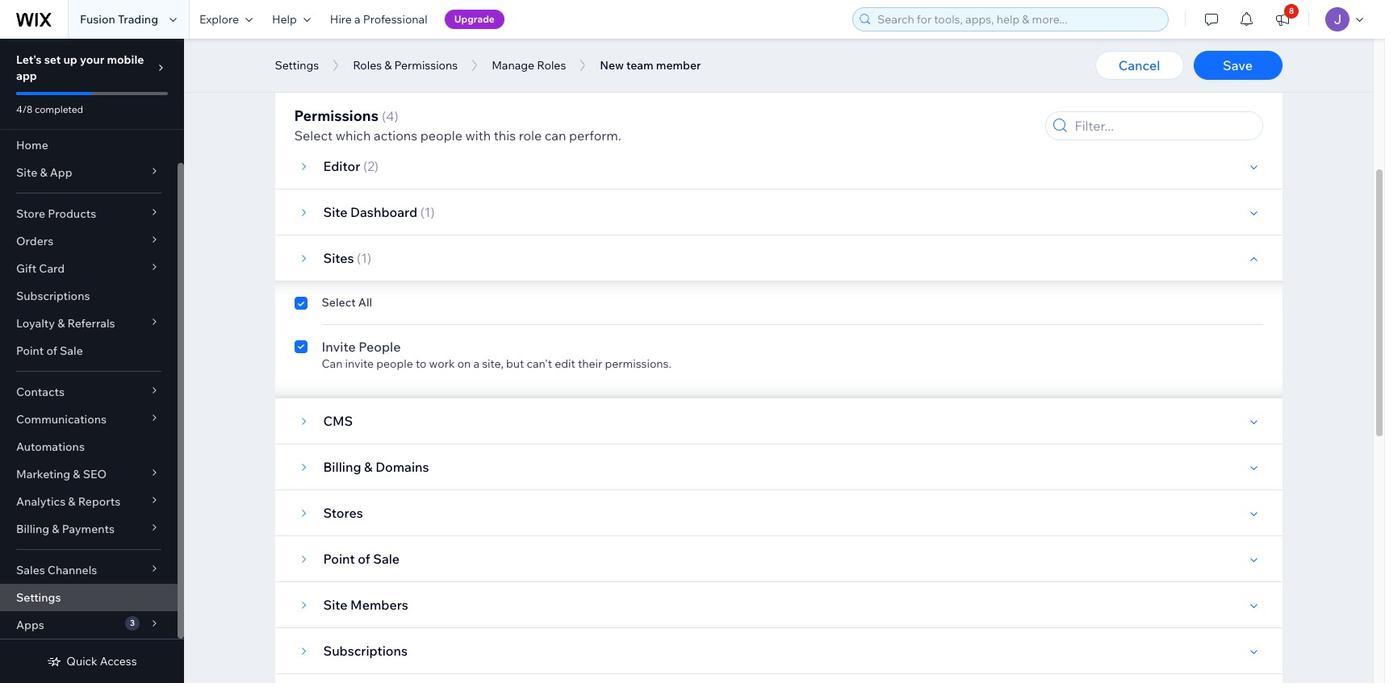 Task type: describe. For each thing, give the bounding box(es) containing it.
referrals
[[67, 317, 115, 331]]

4/8
[[16, 103, 33, 115]]

a inside the invite people can invite people to work on a site, but can't edit their permissions.
[[474, 357, 480, 371]]

manage roles button
[[484, 53, 574, 78]]

point of sale link
[[0, 338, 178, 365]]

domains
[[376, 459, 429, 476]]

dashboard
[[351, 204, 418, 220]]

quick
[[66, 655, 97, 669]]

2
[[368, 158, 375, 174]]

contacts
[[16, 385, 65, 400]]

& for domains
[[364, 459, 373, 476]]

stores
[[323, 505, 363, 522]]

with
[[465, 128, 491, 144]]

let's set up your mobile app
[[16, 52, 144, 83]]

member
[[656, 58, 701, 73]]

explore
[[199, 12, 239, 27]]

settings for settings link
[[16, 591, 61, 606]]

let's
[[16, 52, 42, 67]]

3
[[130, 619, 135, 629]]

& for payments
[[52, 522, 59, 537]]

) for editor
[[375, 158, 379, 174]]

upgrade button
[[445, 10, 505, 29]]

trading
[[118, 12, 158, 27]]

select all
[[322, 296, 372, 310]]

marketing & seo button
[[0, 461, 178, 489]]

store products button
[[0, 200, 178, 228]]

quick access
[[66, 655, 137, 669]]

help button
[[262, 0, 320, 39]]

apps
[[16, 619, 44, 633]]

site & app button
[[0, 159, 178, 187]]

cancel button
[[1095, 51, 1184, 80]]

settings button
[[267, 53, 327, 78]]

new
[[600, 58, 624, 73]]

seo
[[83, 468, 107, 482]]

site for site members
[[323, 598, 348, 614]]

& for seo
[[73, 468, 80, 482]]

analytics
[[16, 495, 66, 510]]

marketing & seo
[[16, 468, 107, 482]]

channels
[[48, 564, 97, 578]]

loyalty & referrals
[[16, 317, 115, 331]]

gift card button
[[0, 255, 178, 283]]

billing for billing & domains
[[323, 459, 361, 476]]

access
[[100, 655, 137, 669]]

on
[[458, 357, 471, 371]]

store products
[[16, 207, 96, 221]]

& for app
[[40, 166, 47, 180]]

new team member
[[600, 58, 701, 73]]

their
[[578, 357, 603, 371]]

save button
[[1194, 51, 1283, 80]]

orders
[[16, 234, 53, 249]]

payments
[[62, 522, 115, 537]]

set
[[44, 52, 61, 67]]

) right dashboard
[[431, 204, 435, 220]]

settings link
[[0, 585, 178, 612]]

permissions.
[[605, 357, 672, 371]]

home link
[[0, 132, 178, 159]]

point inside the sidebar element
[[16, 344, 44, 359]]

people inside the invite people can invite people to work on a site, but can't edit their permissions.
[[376, 357, 413, 371]]

& for permissions
[[385, 58, 392, 73]]

editor ( 2 )
[[323, 158, 379, 174]]

editor
[[323, 158, 360, 174]]

roles inside roles & permissions button
[[353, 58, 382, 73]]

contacts button
[[0, 379, 178, 406]]

can't
[[527, 357, 552, 371]]

billing & payments
[[16, 522, 115, 537]]

can
[[322, 357, 343, 371]]

actions
[[374, 128, 418, 144]]

automations link
[[0, 434, 178, 461]]

1 vertical spatial select
[[322, 296, 356, 310]]

billing for billing & payments
[[16, 522, 49, 537]]

( right dashboard
[[420, 204, 425, 220]]

analytics & reports
[[16, 495, 120, 510]]

1 vertical spatial subscriptions
[[323, 644, 408, 660]]

roles & permissions
[[353, 58, 458, 73]]

people
[[359, 339, 401, 355]]

gift
[[16, 262, 36, 276]]

4
[[386, 108, 394, 124]]

loyalty & referrals button
[[0, 310, 178, 338]]

select inside the permissions ( 4 ) select which actions people with this role can perform.
[[294, 128, 333, 144]]

billing & domains
[[323, 459, 429, 476]]

4/8 completed
[[16, 103, 83, 115]]

hire a professional link
[[320, 0, 437, 39]]



Task type: vqa. For each thing, say whether or not it's contained in the screenshot.
"Can"
yes



Task type: locate. For each thing, give the bounding box(es) containing it.
edit
[[555, 357, 576, 371]]

1 vertical spatial settings
[[16, 591, 61, 606]]

of
[[46, 344, 57, 359], [358, 552, 370, 568]]

help
[[272, 12, 297, 27]]

1
[[425, 204, 431, 220], [361, 250, 367, 266]]

1 roles from the left
[[353, 58, 382, 73]]

roles & permissions button
[[345, 53, 466, 78]]

0 horizontal spatial of
[[46, 344, 57, 359]]

site inside dropdown button
[[16, 166, 37, 180]]

& for referrals
[[57, 317, 65, 331]]

& inside billing & payments popup button
[[52, 522, 59, 537]]

all
[[358, 296, 372, 310]]

new team member button
[[592, 53, 709, 78]]

marketing
[[16, 468, 70, 482]]

0 vertical spatial of
[[46, 344, 57, 359]]

invite people can invite people to work on a site, but can't edit their permissions.
[[322, 339, 672, 371]]

1 horizontal spatial settings
[[275, 58, 319, 73]]

1 horizontal spatial billing
[[323, 459, 361, 476]]

0 horizontal spatial point
[[16, 344, 44, 359]]

reports
[[78, 495, 120, 510]]

site dashboard ( 1 )
[[323, 204, 435, 220]]

1 horizontal spatial people
[[421, 128, 463, 144]]

( for sites
[[357, 250, 361, 266]]

permissions ( 4 ) select which actions people with this role can perform.
[[294, 107, 621, 144]]

point down the "loyalty"
[[16, 344, 44, 359]]

1 vertical spatial point of sale
[[323, 552, 400, 568]]

point down stores
[[323, 552, 355, 568]]

roles right manage in the left of the page
[[537, 58, 566, 73]]

work
[[429, 357, 455, 371]]

None checkbox
[[294, 296, 307, 315]]

0 horizontal spatial billing
[[16, 522, 49, 537]]

fusion
[[80, 12, 115, 27]]

completed
[[35, 103, 83, 115]]

automations
[[16, 440, 85, 455]]

which
[[336, 128, 371, 144]]

communications button
[[0, 406, 178, 434]]

1 horizontal spatial sale
[[373, 552, 400, 568]]

your
[[80, 52, 104, 67]]

billing down analytics
[[16, 522, 49, 537]]

& inside marketing & seo popup button
[[73, 468, 80, 482]]

site & app
[[16, 166, 72, 180]]

a right hire
[[355, 12, 361, 27]]

0 vertical spatial a
[[355, 12, 361, 27]]

0 vertical spatial 1
[[425, 204, 431, 220]]

subscriptions inside subscriptions link
[[16, 289, 90, 304]]

1 vertical spatial people
[[376, 357, 413, 371]]

a inside hire a professional link
[[355, 12, 361, 27]]

billing
[[323, 459, 361, 476], [16, 522, 49, 537]]

0 vertical spatial settings
[[275, 58, 319, 73]]

subscriptions link
[[0, 283, 178, 310]]

0 vertical spatial site
[[16, 166, 37, 180]]

orders button
[[0, 228, 178, 255]]

0 vertical spatial sale
[[60, 344, 83, 359]]

0 horizontal spatial subscriptions
[[16, 289, 90, 304]]

1 vertical spatial permissions
[[294, 107, 379, 125]]

of down loyalty & referrals at the top left
[[46, 344, 57, 359]]

1 vertical spatial point
[[323, 552, 355, 568]]

communications
[[16, 413, 107, 427]]

up
[[63, 52, 77, 67]]

1 horizontal spatial a
[[474, 357, 480, 371]]

1 horizontal spatial permissions
[[394, 58, 458, 73]]

professional
[[363, 12, 428, 27]]

& inside site & app dropdown button
[[40, 166, 47, 180]]

& inside "loyalty & referrals" dropdown button
[[57, 317, 65, 331]]

( right the sites on the left of page
[[357, 250, 361, 266]]

site left "members" at the left of page
[[323, 598, 348, 614]]

site
[[16, 166, 37, 180], [323, 204, 348, 220], [323, 598, 348, 614]]

site for site dashboard ( 1 )
[[323, 204, 348, 220]]

sale inside the sidebar element
[[60, 344, 83, 359]]

2 vertical spatial site
[[323, 598, 348, 614]]

sales channels button
[[0, 557, 178, 585]]

( inside the permissions ( 4 ) select which actions people with this role can perform.
[[382, 108, 386, 124]]

card
[[39, 262, 65, 276]]

store
[[16, 207, 45, 221]]

1 right the sites on the left of page
[[361, 250, 367, 266]]

Filter... field
[[1070, 112, 1258, 140]]

a right on on the left of page
[[474, 357, 480, 371]]

mobile
[[107, 52, 144, 67]]

perform.
[[569, 128, 621, 144]]

to
[[416, 357, 427, 371]]

settings inside button
[[275, 58, 319, 73]]

settings for settings button
[[275, 58, 319, 73]]

1 right dashboard
[[425, 204, 431, 220]]

site for site & app
[[16, 166, 37, 180]]

0 horizontal spatial point of sale
[[16, 344, 83, 359]]

sidebar element
[[0, 39, 184, 684]]

2 roles from the left
[[537, 58, 566, 73]]

settings down sales
[[16, 591, 61, 606]]

1 horizontal spatial subscriptions
[[323, 644, 408, 660]]

app
[[50, 166, 72, 180]]

point of sale inside the sidebar element
[[16, 344, 83, 359]]

) for permissions
[[394, 108, 399, 124]]

& down "analytics & reports"
[[52, 522, 59, 537]]

hire
[[330, 12, 352, 27]]

& left the 'reports'
[[68, 495, 76, 510]]

sites ( 1 )
[[323, 250, 372, 266]]

1 vertical spatial billing
[[16, 522, 49, 537]]

quick access button
[[47, 655, 137, 669]]

permissions down "professional"
[[394, 58, 458, 73]]

& left domains on the left of page
[[364, 459, 373, 476]]

invite
[[322, 339, 356, 355]]

)
[[394, 108, 399, 124], [375, 158, 379, 174], [431, 204, 435, 220], [367, 250, 372, 266]]

( up actions
[[382, 108, 386, 124]]

0 vertical spatial billing
[[323, 459, 361, 476]]

0 vertical spatial point
[[16, 344, 44, 359]]

sale up "members" at the left of page
[[373, 552, 400, 568]]

1 vertical spatial site
[[323, 204, 348, 220]]

sale down loyalty & referrals at the top left
[[60, 344, 83, 359]]

roles inside manage roles button
[[537, 58, 566, 73]]

) for sites
[[367, 250, 372, 266]]

0 horizontal spatial permissions
[[294, 107, 379, 125]]

billing inside popup button
[[16, 522, 49, 537]]

0 vertical spatial people
[[421, 128, 463, 144]]

people left with
[[421, 128, 463, 144]]

0 horizontal spatial a
[[355, 12, 361, 27]]

manage
[[492, 58, 535, 73]]

0 vertical spatial select
[[294, 128, 333, 144]]

hire a professional
[[330, 12, 428, 27]]

permissions inside button
[[394, 58, 458, 73]]

& inside roles & permissions button
[[385, 58, 392, 73]]

1 vertical spatial a
[[474, 357, 480, 371]]

point of sale up 'site members'
[[323, 552, 400, 568]]

billing up stores
[[323, 459, 361, 476]]

& left seo
[[73, 468, 80, 482]]

0 vertical spatial subscriptions
[[16, 289, 90, 304]]

( right editor
[[363, 158, 368, 174]]

gift card
[[16, 262, 65, 276]]

8
[[1290, 6, 1295, 16]]

0 horizontal spatial settings
[[16, 591, 61, 606]]

upgrade
[[454, 13, 495, 25]]

) up actions
[[394, 108, 399, 124]]

team
[[627, 58, 654, 73]]

0 horizontal spatial 1
[[361, 250, 367, 266]]

settings inside the sidebar element
[[16, 591, 61, 606]]

people down people
[[376, 357, 413, 371]]

& left app
[[40, 166, 47, 180]]

1 horizontal spatial point
[[323, 552, 355, 568]]

point of sale
[[16, 344, 83, 359], [323, 552, 400, 568]]

home
[[16, 138, 48, 153]]

& right the "loyalty"
[[57, 317, 65, 331]]

billing & payments button
[[0, 516, 178, 543]]

a
[[355, 12, 361, 27], [474, 357, 480, 371]]

1 vertical spatial sale
[[373, 552, 400, 568]]

1 horizontal spatial of
[[358, 552, 370, 568]]

subscriptions down 'site members'
[[323, 644, 408, 660]]

& down "professional"
[[385, 58, 392, 73]]

permissions up which on the top
[[294, 107, 379, 125]]

point
[[16, 344, 44, 359], [323, 552, 355, 568]]

loyalty
[[16, 317, 55, 331]]

role
[[519, 128, 542, 144]]

0 horizontal spatial sale
[[60, 344, 83, 359]]

point of sale down the "loyalty"
[[16, 344, 83, 359]]

1 vertical spatial of
[[358, 552, 370, 568]]

of up 'site members'
[[358, 552, 370, 568]]

can
[[545, 128, 566, 144]]

1 horizontal spatial roles
[[537, 58, 566, 73]]

permissions inside the permissions ( 4 ) select which actions people with this role can perform.
[[294, 107, 379, 125]]

manage roles
[[492, 58, 566, 73]]

but
[[506, 357, 524, 371]]

) right editor
[[375, 158, 379, 174]]

( for permissions
[[382, 108, 386, 124]]

1 horizontal spatial point of sale
[[323, 552, 400, 568]]

0 vertical spatial permissions
[[394, 58, 458, 73]]

site up the sites on the left of page
[[323, 204, 348, 220]]

select left all at the left of page
[[322, 296, 356, 310]]

people
[[421, 128, 463, 144], [376, 357, 413, 371]]

of inside the point of sale link
[[46, 344, 57, 359]]

1 horizontal spatial 1
[[425, 204, 431, 220]]

None checkbox
[[294, 338, 307, 371]]

site down home
[[16, 166, 37, 180]]

&
[[385, 58, 392, 73], [40, 166, 47, 180], [57, 317, 65, 331], [364, 459, 373, 476], [73, 468, 80, 482], [68, 495, 76, 510], [52, 522, 59, 537]]

settings down help button
[[275, 58, 319, 73]]

& inside analytics & reports dropdown button
[[68, 495, 76, 510]]

subscriptions down card
[[16, 289, 90, 304]]

0 vertical spatial point of sale
[[16, 344, 83, 359]]

1 vertical spatial 1
[[361, 250, 367, 266]]

) right the sites on the left of page
[[367, 250, 372, 266]]

save
[[1223, 57, 1253, 73]]

sales channels
[[16, 564, 97, 578]]

0 horizontal spatial roles
[[353, 58, 382, 73]]

& for reports
[[68, 495, 76, 510]]

0 horizontal spatial people
[[376, 357, 413, 371]]

8 button
[[1265, 0, 1301, 39]]

settings
[[275, 58, 319, 73], [16, 591, 61, 606]]

Search for tools, apps, help & more... field
[[873, 8, 1164, 31]]

invite
[[345, 357, 374, 371]]

cancel
[[1119, 57, 1161, 73]]

roles down hire a professional link
[[353, 58, 382, 73]]

site,
[[482, 357, 504, 371]]

) inside the permissions ( 4 ) select which actions people with this role can perform.
[[394, 108, 399, 124]]

( for editor
[[363, 158, 368, 174]]

people inside the permissions ( 4 ) select which actions people with this role can perform.
[[421, 128, 463, 144]]

select
[[294, 128, 333, 144], [322, 296, 356, 310]]

select left which on the top
[[294, 128, 333, 144]]



